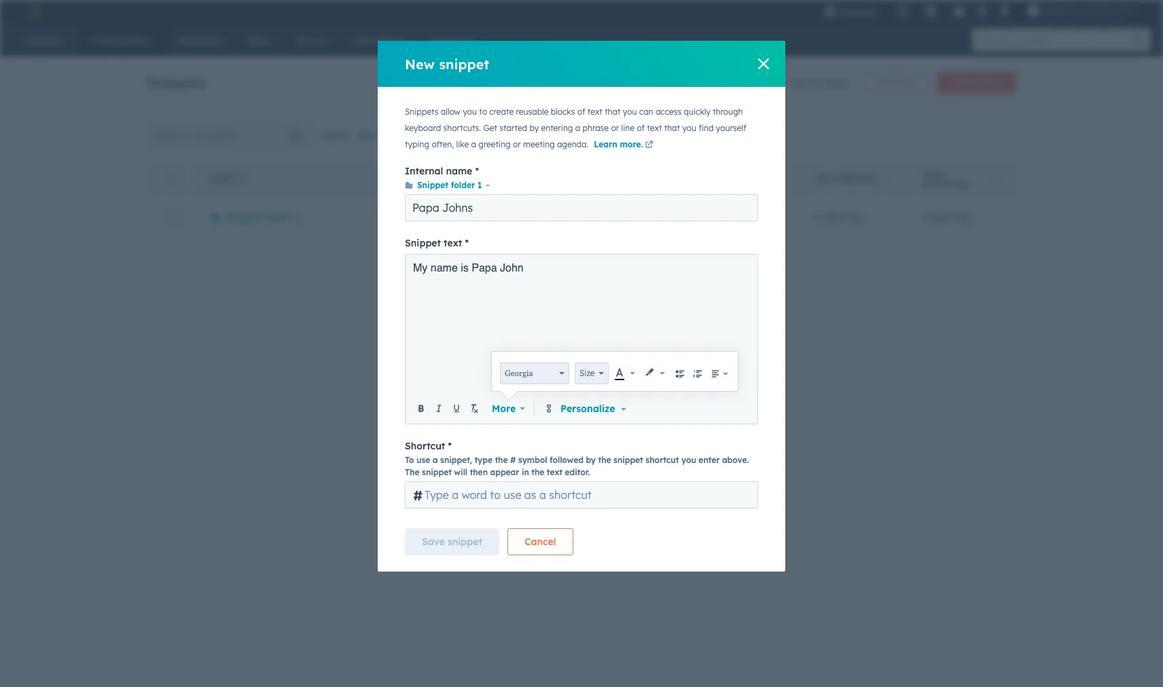 Task type: locate. For each thing, give the bounding box(es) containing it.
shortcut to use a snippet, type the # symbol followed by the snippet shortcut you enter above. the snippet will then appear in the text editor.
[[405, 440, 749, 478]]

by down reusable
[[530, 123, 539, 133]]

a up agenda.
[[575, 123, 580, 133]]

0 horizontal spatial that
[[605, 107, 621, 117]]

like
[[456, 139, 469, 149]]

2 ago from the left
[[956, 211, 974, 223]]

you
[[463, 107, 477, 117], [623, 107, 637, 117], [682, 123, 697, 133], [682, 455, 696, 465]]

1 vertical spatial snippet folder 1
[[225, 211, 301, 223]]

papa
[[472, 262, 497, 275]]

Type a word to use as a shortcut text field
[[405, 482, 758, 509]]

1 horizontal spatial a
[[471, 139, 476, 149]]

of
[[794, 77, 803, 89], [578, 107, 585, 117], [637, 123, 645, 133]]

access
[[656, 107, 682, 117]]

a right use
[[433, 455, 438, 465]]

1 horizontal spatial days
[[932, 211, 953, 223]]

8 down date created
[[815, 211, 821, 223]]

snippet
[[439, 55, 489, 72], [977, 77, 1005, 88], [614, 455, 643, 465], [422, 468, 452, 478], [448, 536, 482, 548]]

typing
[[405, 139, 430, 149]]

hubspot link
[[16, 3, 51, 19]]

quickly
[[684, 107, 711, 117]]

settings link
[[974, 4, 991, 18]]

tara schultz image
[[1028, 5, 1040, 17]]

1 8 from the left
[[815, 211, 821, 223]]

snippets inside banner
[[147, 74, 206, 91]]

new
[[405, 55, 435, 72], [876, 77, 893, 88]]

0 vertical spatial snippets
[[147, 74, 206, 91]]

new up the keyboard
[[405, 55, 435, 72]]

snippet up allow
[[439, 55, 489, 72]]

text down followed on the bottom
[[547, 468, 563, 478]]

2 vertical spatial a
[[433, 455, 438, 465]]

date inside date modified
[[924, 169, 945, 179]]

dialog
[[378, 41, 786, 572]]

1 horizontal spatial #
[[510, 455, 516, 465]]

cancel button
[[508, 529, 573, 556]]

or
[[611, 123, 619, 133], [513, 139, 521, 149]]

learn more. link
[[594, 139, 655, 152]]

1 horizontal spatial new
[[876, 77, 893, 88]]

menu item
[[887, 0, 890, 22]]

you left find
[[682, 123, 697, 133]]

1 vertical spatial or
[[513, 139, 521, 149]]

snippet folder 1 button
[[405, 178, 490, 193]]

find
[[699, 123, 714, 133]]

My name is Papa John text field
[[413, 261, 751, 397]]

by inside shortcut to use a snippet, type the # symbol followed by the snippet shortcut you enter above. the snippet will then appear in the text editor.
[[586, 455, 596, 465]]

1 vertical spatial new
[[876, 77, 893, 88]]

shortcut element
[[405, 482, 758, 509]]

marketplaces image
[[925, 6, 937, 18]]

name up snippet folder 1 popup button
[[446, 165, 472, 177]]

1 horizontal spatial date
[[924, 169, 945, 179]]

1 horizontal spatial 8 days ago
[[924, 211, 974, 223]]

the
[[405, 468, 420, 478]]

a
[[575, 123, 580, 133], [471, 139, 476, 149], [433, 455, 438, 465]]

1 horizontal spatial folder
[[451, 180, 475, 190]]

# down the
[[413, 487, 423, 504]]

modified
[[924, 179, 968, 189]]

0
[[785, 77, 791, 89]]

1 vertical spatial of
[[578, 107, 585, 117]]

0 horizontal spatial by
[[530, 123, 539, 133]]

0 horizontal spatial new
[[405, 55, 435, 72]]

1 horizontal spatial ago
[[956, 211, 974, 223]]

Internal name text field
[[405, 194, 758, 222]]

a inside shortcut to use a snippet, type the # symbol followed by the snippet shortcut you enter above. the snippet will then appear in the text editor.
[[433, 455, 438, 465]]

0 vertical spatial folder
[[895, 77, 917, 88]]

link opens in a new window image
[[645, 139, 653, 152], [645, 141, 653, 149]]

snippet down internal name
[[417, 180, 449, 190]]

1 days from the left
[[823, 211, 845, 223]]

0 horizontal spatial snippets
[[147, 74, 206, 91]]

1 vertical spatial folder
[[451, 180, 475, 190]]

menu
[[815, 0, 1147, 22]]

0 horizontal spatial of
[[578, 107, 585, 117]]

days down modified
[[932, 211, 953, 223]]

8 days ago down modified
[[924, 211, 974, 223]]

ago down date created
[[847, 211, 865, 223]]

link opens in a new window image inside learn more. link
[[645, 141, 653, 149]]

line
[[621, 123, 635, 133]]

snippet inside button
[[977, 77, 1005, 88]]

or down started
[[513, 139, 521, 149]]

then
[[470, 468, 488, 478]]

1 vertical spatial that
[[664, 123, 680, 133]]

1 horizontal spatial by
[[586, 455, 596, 465]]

will
[[454, 468, 468, 478]]

new inside dialog
[[405, 55, 435, 72]]

snippet folder 1 down the ascending sort. press to sort descending. element at the top of page
[[225, 211, 301, 223]]

tara
[[706, 211, 726, 223]]

1 horizontal spatial that
[[664, 123, 680, 133]]

date
[[924, 169, 945, 179], [815, 174, 836, 184]]

create
[[489, 107, 514, 117]]

1 vertical spatial #
[[413, 487, 423, 504]]

notifications image
[[999, 6, 1011, 18]]

0 horizontal spatial ago
[[847, 211, 865, 223]]

name
[[446, 165, 472, 177], [431, 262, 458, 275]]

ago down modified
[[956, 211, 974, 223]]

personalize button
[[558, 401, 629, 416]]

0 vertical spatial by
[[530, 123, 539, 133]]

the right followed on the bottom
[[598, 455, 611, 465]]

1 horizontal spatial 8
[[924, 211, 929, 223]]

text inside shortcut to use a snippet, type the # symbol followed by the snippet shortcut you enter above. the snippet will then appear in the text editor.
[[547, 468, 563, 478]]

Search search field
[[147, 122, 312, 149]]

ago
[[847, 211, 865, 223], [956, 211, 974, 223]]

0 vertical spatial snippet
[[417, 180, 449, 190]]

2 8 from the left
[[924, 211, 929, 223]]

2 vertical spatial folder
[[265, 211, 293, 223]]

1 horizontal spatial snippet folder 1
[[417, 180, 482, 190]]

0 horizontal spatial folder
[[265, 211, 293, 223]]

0 vertical spatial a
[[575, 123, 580, 133]]

0 vertical spatial #
[[510, 455, 516, 465]]

name left is
[[431, 262, 458, 275]]

press to sort. image
[[995, 173, 1000, 183]]

8 days ago
[[815, 211, 865, 223], [924, 211, 974, 223]]

8 days ago down date created
[[815, 211, 865, 223]]

shortcut
[[646, 455, 679, 465]]

1 vertical spatial created
[[839, 174, 877, 184]]

that down access
[[664, 123, 680, 133]]

type
[[475, 455, 493, 465]]

0 vertical spatial or
[[611, 123, 619, 133]]

that up phrase
[[605, 107, 621, 117]]

0 vertical spatial created
[[813, 77, 848, 89]]

2 horizontal spatial folder
[[895, 77, 917, 88]]

created
[[813, 77, 848, 89], [839, 174, 877, 184]]

snippets inside snippets allow you to create reusable blocks of text that you can access quickly through keyboard shortcuts. get started by entering a phrase or line of text that you find yourself typing often, like a greeting or meeting agenda.
[[405, 107, 439, 117]]

days down date created
[[823, 211, 845, 223]]

0 vertical spatial of
[[794, 77, 803, 89]]

snippet down the ascending sort. press to sort descending. element at the top of page
[[225, 211, 262, 223]]

0 vertical spatial that
[[605, 107, 621, 117]]

internal
[[405, 165, 443, 177]]

8 down modified
[[924, 211, 929, 223]]

0 vertical spatial snippet folder 1
[[417, 180, 482, 190]]

2 8 days ago from the left
[[924, 211, 974, 223]]

snippet right create
[[977, 77, 1005, 88]]

1 vertical spatial a
[[471, 139, 476, 149]]

0 horizontal spatial days
[[823, 211, 845, 223]]

snippet down use
[[422, 468, 452, 478]]

2 horizontal spatial of
[[794, 77, 803, 89]]

1 vertical spatial 1
[[296, 211, 301, 223]]

snippets
[[147, 74, 206, 91], [405, 107, 439, 117]]

0 vertical spatial name
[[446, 165, 472, 177]]

size
[[580, 368, 595, 379]]

new right 0 of 5 created
[[876, 77, 893, 88]]

snippet folder 1 inside popup button
[[417, 180, 482, 190]]

snippet up my
[[405, 237, 441, 249]]

to
[[479, 107, 487, 117]]

of right line
[[637, 123, 645, 133]]

create snippet
[[949, 77, 1005, 88]]

learn
[[594, 139, 618, 149]]

georgia button
[[500, 363, 569, 385]]

8
[[815, 211, 821, 223], [924, 211, 929, 223]]

new snippet
[[405, 55, 489, 72]]

internal name
[[405, 165, 472, 177]]

by
[[530, 123, 539, 133], [586, 455, 596, 465]]

0 horizontal spatial #
[[413, 487, 423, 504]]

1 horizontal spatial of
[[637, 123, 645, 133]]

0 of 5 created
[[785, 77, 848, 89]]

1 vertical spatial name
[[431, 262, 458, 275]]

2 vertical spatial snippet
[[405, 237, 441, 249]]

1 horizontal spatial 1
[[478, 180, 482, 190]]

#
[[510, 455, 516, 465], [413, 487, 423, 504]]

0 horizontal spatial 1
[[296, 211, 301, 223]]

2 link opens in a new window image from the top
[[645, 141, 653, 149]]

snippet for save snippet
[[448, 536, 482, 548]]

you left the enter
[[682, 455, 696, 465]]

name inside text box
[[431, 262, 458, 275]]

georgia
[[505, 369, 533, 379]]

2 horizontal spatial a
[[575, 123, 580, 133]]

you left "to"
[[463, 107, 477, 117]]

new inside button
[[876, 77, 893, 88]]

1 vertical spatial snippets
[[405, 107, 439, 117]]

apoptosis studios 2 button
[[1020, 0, 1146, 22]]

upgrade
[[839, 7, 878, 18]]

0 vertical spatial 1
[[478, 180, 482, 190]]

1 horizontal spatial snippets
[[405, 107, 439, 117]]

0 horizontal spatial 8 days ago
[[815, 211, 865, 223]]

0 horizontal spatial 8
[[815, 211, 821, 223]]

0 horizontal spatial date
[[815, 174, 836, 184]]

create
[[949, 77, 974, 88]]

hubspot image
[[24, 3, 41, 19]]

snippet folder 1 down internal name
[[417, 180, 482, 190]]

dialog containing new snippet
[[378, 41, 786, 572]]

of right blocks
[[578, 107, 585, 117]]

folder
[[895, 77, 917, 88], [451, 180, 475, 190], [265, 211, 293, 223]]

1 vertical spatial by
[[586, 455, 596, 465]]

text
[[588, 107, 603, 117], [647, 123, 662, 133], [444, 237, 462, 249], [547, 468, 563, 478]]

snippet,
[[440, 455, 472, 465]]

a right like
[[471, 139, 476, 149]]

john
[[500, 262, 524, 275]]

2 vertical spatial of
[[637, 123, 645, 133]]

yourself
[[716, 123, 747, 133]]

of left the 5
[[794, 77, 803, 89]]

the right in
[[532, 468, 544, 478]]

personalize
[[561, 403, 615, 415]]

1 vertical spatial snippet
[[225, 211, 262, 223]]

the up appear
[[495, 455, 508, 465]]

save
[[422, 536, 445, 548]]

snippet
[[417, 180, 449, 190], [225, 211, 262, 223], [405, 237, 441, 249]]

snippets for snippets
[[147, 74, 206, 91]]

help image
[[954, 6, 966, 18]]

or left line
[[611, 123, 619, 133]]

# up appear
[[510, 455, 516, 465]]

by up editor. at the bottom
[[586, 455, 596, 465]]

snippet inside button
[[448, 536, 482, 548]]

0 vertical spatial new
[[405, 55, 435, 72]]

snippet right save
[[448, 536, 482, 548]]

0 horizontal spatial a
[[433, 455, 438, 465]]

# inside shortcut to use a snippet, type the # symbol followed by the snippet shortcut you enter above. the snippet will then appear in the text editor.
[[510, 455, 516, 465]]

new folder
[[876, 77, 917, 88]]

ascending sort. press to sort descending. element
[[239, 173, 245, 185]]



Task type: vqa. For each thing, say whether or not it's contained in the screenshot.
2nd Press to sort. "ICON" from the right
no



Task type: describe. For each thing, give the bounding box(es) containing it.
editor.
[[565, 468, 590, 478]]

date created
[[815, 174, 877, 184]]

2
[[1120, 5, 1125, 16]]

any
[[358, 129, 376, 141]]

through
[[713, 107, 743, 117]]

ascending sort. press to sort descending. image
[[239, 173, 245, 183]]

above.
[[722, 455, 749, 465]]

snippet text
[[405, 237, 462, 249]]

allow
[[441, 107, 461, 117]]

new folder button
[[864, 72, 929, 94]]

snippets for snippets allow you to create reusable blocks of text that you can access quickly through keyboard shortcuts. get started by entering a phrase or line of text that you find yourself typing often, like a greeting or meeting agenda.
[[405, 107, 439, 117]]

0 horizontal spatial snippet folder 1
[[225, 211, 301, 223]]

name for internal
[[446, 165, 472, 177]]

folder inside popup button
[[451, 180, 475, 190]]

snippet left shortcut
[[614, 455, 643, 465]]

apoptosis studios 2
[[1043, 5, 1125, 16]]

create snippet button
[[937, 72, 1017, 94]]

size button
[[575, 363, 609, 385]]

snippet for create snippet
[[977, 77, 1005, 88]]

5
[[805, 77, 811, 89]]

marketplaces button
[[917, 0, 946, 22]]

started
[[500, 123, 527, 133]]

1 horizontal spatial or
[[611, 123, 619, 133]]

can
[[639, 107, 653, 117]]

0 horizontal spatial the
[[495, 455, 508, 465]]

text up is
[[444, 237, 462, 249]]

name button
[[195, 163, 690, 193]]

entering
[[541, 123, 573, 133]]

1 ago from the left
[[847, 211, 865, 223]]

you left can
[[623, 107, 637, 117]]

calling icon image
[[897, 5, 909, 18]]

tara schultz
[[706, 211, 760, 223]]

you inside shortcut to use a snippet, type the # symbol followed by the snippet shortcut you enter above. the snippet will then appear in the text editor.
[[682, 455, 696, 465]]

1 link opens in a new window image from the top
[[645, 139, 653, 152]]

in
[[522, 468, 529, 478]]

search button
[[1128, 29, 1151, 52]]

meeting
[[523, 139, 555, 149]]

shortcut
[[405, 440, 445, 453]]

1 inside popup button
[[478, 180, 482, 190]]

appear
[[490, 468, 519, 478]]

1 8 days ago from the left
[[815, 211, 865, 223]]

close image
[[758, 58, 769, 69]]

created inside snippets banner
[[813, 77, 848, 89]]

studios
[[1087, 5, 1118, 16]]

date created button
[[799, 163, 908, 193]]

more.
[[620, 139, 643, 149]]

0 horizontal spatial or
[[513, 139, 521, 149]]

is
[[461, 262, 469, 275]]

use
[[417, 455, 430, 465]]

help button
[[948, 0, 971, 22]]

symbol
[[518, 455, 547, 465]]

upgrade image
[[825, 6, 837, 18]]

# inside shortcut element
[[413, 487, 423, 504]]

text up phrase
[[588, 107, 603, 117]]

1 horizontal spatial the
[[532, 468, 544, 478]]

by inside snippets allow you to create reusable blocks of text that you can access quickly through keyboard shortcuts. get started by entering a phrase or line of text that you find yourself typing often, like a greeting or meeting agenda.
[[530, 123, 539, 133]]

shortcuts.
[[443, 123, 481, 133]]

menu containing apoptosis studios 2
[[815, 0, 1147, 22]]

of inside snippets banner
[[794, 77, 803, 89]]

notifications button
[[994, 0, 1017, 22]]

date for date created
[[815, 174, 836, 184]]

schultz
[[728, 211, 760, 223]]

folder inside button
[[895, 77, 917, 88]]

search image
[[1135, 35, 1144, 45]]

blocks
[[551, 107, 575, 117]]

date for date modified
[[924, 169, 945, 179]]

any button
[[357, 122, 394, 149]]

calling icon button
[[891, 2, 914, 20]]

press to sort. element
[[995, 173, 1000, 185]]

2 days from the left
[[932, 211, 953, 223]]

2 horizontal spatial the
[[598, 455, 611, 465]]

date modified button
[[908, 163, 1016, 193]]

enter
[[699, 455, 720, 465]]

name
[[211, 174, 235, 184]]

get
[[483, 123, 497, 133]]

snippet inside snippet folder 1 popup button
[[417, 180, 449, 190]]

agenda.
[[557, 139, 589, 149]]

snippets banner
[[147, 68, 1017, 94]]

new for new snippet
[[405, 55, 435, 72]]

created inside date created button
[[839, 174, 877, 184]]

followed
[[550, 455, 584, 465]]

owner:
[[320, 129, 351, 141]]

reusable
[[516, 107, 549, 117]]

to
[[405, 455, 414, 465]]

settings image
[[976, 6, 989, 18]]

date modified
[[924, 169, 968, 189]]

name for my
[[431, 262, 458, 275]]

more button
[[483, 402, 534, 416]]

my
[[413, 262, 428, 275]]

snippets allow you to create reusable blocks of text that you can access quickly through keyboard shortcuts. get started by entering a phrase or line of text that you find yourself typing often, like a greeting or meeting agenda.
[[405, 107, 747, 149]]

often,
[[432, 139, 454, 149]]

more
[[492, 403, 516, 415]]

keyboard
[[405, 123, 441, 133]]

phrase
[[583, 123, 609, 133]]

text down can
[[647, 123, 662, 133]]

save snippet
[[422, 536, 482, 548]]

my name is papa john
[[413, 262, 524, 275]]

save snippet button
[[405, 529, 499, 556]]

new for new folder
[[876, 77, 893, 88]]

apoptosis
[[1043, 5, 1084, 16]]

snippet for new snippet
[[439, 55, 489, 72]]

Search HubSpot search field
[[972, 29, 1139, 52]]

greeting
[[479, 139, 511, 149]]

cancel
[[525, 536, 556, 548]]

learn more.
[[594, 139, 643, 149]]

snippet folder 1 button
[[211, 211, 301, 223]]



